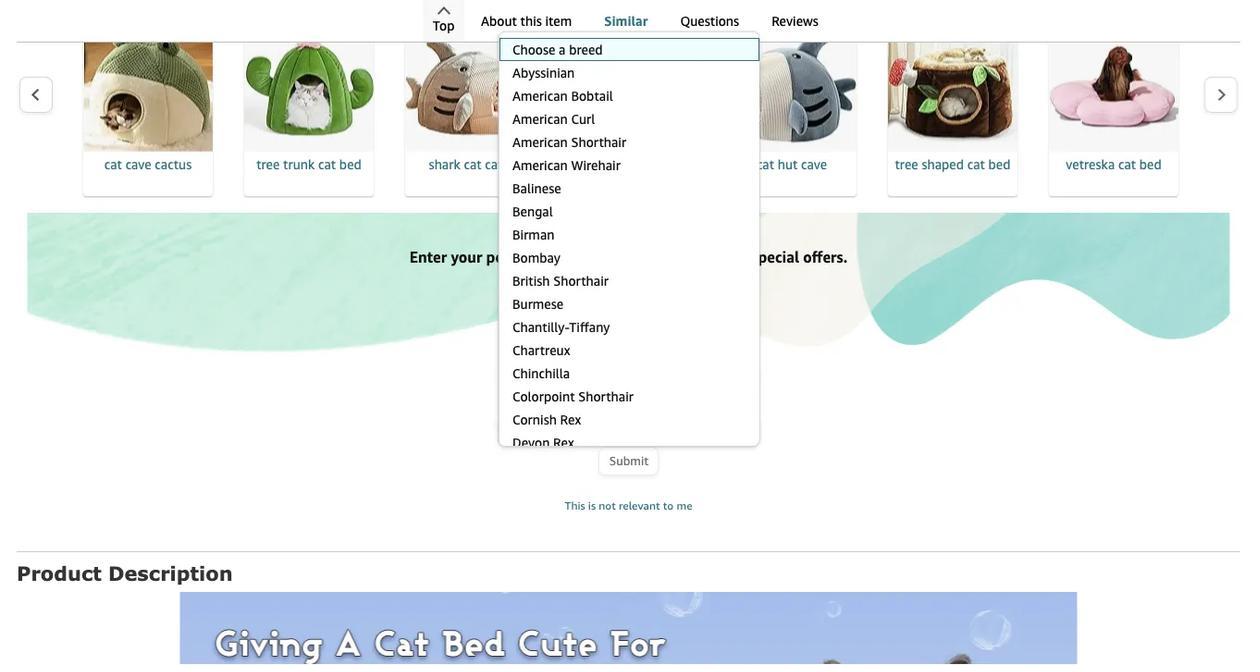 Task type: vqa. For each thing, say whether or not it's contained in the screenshot.
tree shaped cat bed 'link'
yes



Task type: describe. For each thing, give the bounding box(es) containing it.
burmese
[[512, 297, 563, 312]]

chinchilla
[[512, 366, 570, 381]]

british
[[512, 273, 550, 289]]

vetreska dog beds for small medium dogs - washable bolster dog sofa supportive dog bed cat beds for indoor cats round dog bed calming pet bed for puppy kitten,26inches cherry blossom image
[[1049, 22, 1179, 152]]

4 bed from the left
[[1140, 157, 1162, 172]]

special
[[752, 248, 800, 266]]

reviews
[[772, 13, 819, 29]]

bengal
[[512, 204, 553, 219]]

2 vertical spatial a
[[553, 421, 560, 436]]

0 vertical spatial rex
[[560, 412, 581, 428]]

purebred
[[540, 364, 590, 378]]

vetreska cat bed
[[1066, 157, 1162, 172]]

similar
[[605, 13, 648, 29]]

1 american from the top
[[512, 88, 567, 104]]

2 american from the top
[[512, 112, 567, 127]]

cat beds for indoor cats - cat bed cave with removable washable cushioned pillow, soft plush premium cotton no deformation pet bed, lively pufferfish cat house design, pink, multiple sizes(s) image
[[566, 22, 696, 152]]

6 cat from the left
[[1119, 157, 1136, 172]]

tree shaped cat bed
[[895, 157, 1011, 172]]

top
[[433, 18, 455, 33]]

tree trunk cat bed link
[[244, 22, 374, 196]]

chantilly-tiffany link
[[499, 316, 759, 339]]

your
[[451, 248, 482, 266]]

item
[[545, 13, 572, 29]]

to
[[663, 499, 674, 512]]

for
[[568, 248, 588, 266]]

cornish
[[512, 412, 557, 428]]

a inside "choose a breed abyssinian american bobtail american curl american shorthair american wirehair balinese bengal birman bombay british shorthair burmese chantilly-tiffany chartreux chinchilla colorpoint shorthair cornish rex devon rex"
[[559, 42, 565, 57]]

cat inside "link"
[[757, 157, 775, 172]]

product description
[[17, 562, 233, 585]]

description
[[108, 562, 233, 585]]

tiffany
[[569, 320, 610, 335]]

relevant
[[619, 499, 660, 512]]

1 cave from the left
[[126, 157, 151, 172]]

trunk
[[283, 157, 315, 172]]

abyssinian
[[512, 65, 575, 81]]

this
[[565, 499, 585, 512]]

submit
[[610, 454, 649, 468]]

cornish rex link
[[499, 408, 759, 431]]

curl
[[571, 112, 595, 127]]

chinchilla link
[[499, 362, 759, 385]]

not
[[599, 499, 616, 512]]

shark shape cat cave bed with thick cushion, kitten cat soft warm house for indoor cats anti-slip bottom, cat tent with removable washable cushioned pillow, cat hut sleeping bag small dog bed - l image
[[727, 22, 857, 152]]

about this item
[[481, 13, 572, 29]]

choose a breed option
[[498, 38, 759, 61]]

offers.
[[803, 248, 848, 266]]

0 vertical spatial choose a breed
[[501, 396, 594, 411]]

tree shaped cat bed link
[[888, 22, 1018, 196]]

1 bed from the left
[[339, 157, 362, 172]]

enter
[[410, 248, 447, 266]]

dropdown image
[[741, 425, 750, 432]]

product
[[17, 562, 102, 585]]

questions
[[681, 13, 739, 29]]

choose a breed abyssinian american bobtail american curl american shorthair american wirehair balinese bengal birman bombay british shorthair burmese chantilly-tiffany chartreux chinchilla colorpoint shorthair cornish rex devon rex
[[512, 42, 633, 451]]

choose a breed link
[[499, 38, 759, 61]]

colorpoint shorthair link
[[499, 385, 759, 408]]

and
[[722, 248, 748, 266]]

qwinee cat mat shark-shaped kennel kitten bed hideout house warm soft comfortable semi-closed cat dog nest grey large image
[[405, 22, 535, 152]]

list box containing choose a breed
[[498, 38, 759, 665]]

2 cat from the left
[[318, 157, 336, 172]]

1 cactus from the left
[[155, 157, 192, 172]]

pet's
[[486, 248, 520, 266]]

shark cat cave link
[[405, 22, 535, 196]]

4 american from the top
[[512, 158, 567, 173]]

purebred option group
[[499, 357, 758, 386]]

breed down birman
[[524, 248, 564, 266]]

shaped
[[922, 157, 964, 172]]

vetreska cactus cat beds for indoor cats - warm cat house pet bed for large cat or small dog, animal cave cat tent kitten bed with removable washable cushion image
[[244, 22, 374, 152]]

list containing cat cave cactus
[[54, 20, 1258, 198]]



Task type: locate. For each thing, give the bounding box(es) containing it.
0 horizontal spatial cave
[[126, 157, 151, 172]]

shorthair up cornish rex link
[[578, 389, 633, 404]]

cactus
[[155, 157, 192, 172], [600, 157, 637, 172]]

this is not relevant to me link
[[565, 499, 693, 512]]

0 vertical spatial a
[[559, 42, 565, 57]]

is
[[588, 499, 596, 512]]

shark cat cave
[[429, 157, 511, 172]]

cactus down american shorthair link
[[600, 157, 637, 172]]

2 horizontal spatial cave
[[801, 157, 827, 172]]

cactus down the cute cat bed cave, cat beds for indoor cats, small cat houses with removable washable cushioned pillow. calming cozy soft cat hut. portable no deformation pet bed. (large, green) image
[[155, 157, 192, 172]]

2 vertical spatial choose
[[510, 421, 550, 436]]

rex down colorpoint
[[560, 412, 581, 428]]

None radio
[[629, 357, 758, 386]]

cave down the cute cat bed cave, cat beds for indoor cats, small cat houses with removable washable cushioned pillow. calming cozy soft cat hut. portable no deformation pet bed. (large, green) image
[[126, 157, 151, 172]]

cactus bed link
[[566, 22, 696, 196]]

american shorthair link
[[499, 130, 759, 154]]

1 cat from the left
[[104, 157, 122, 172]]

breed down "item"
[[569, 42, 602, 57]]

1 vertical spatial a
[[549, 396, 556, 411]]

wirehair
[[571, 158, 620, 173]]

a
[[559, 42, 565, 57], [549, 396, 556, 411], [553, 421, 560, 436]]

1 tree from the left
[[256, 157, 280, 172]]

devon
[[512, 435, 550, 451]]

devon rex link
[[499, 431, 759, 454]]

tree inside tree shaped cat bed link
[[895, 157, 919, 172]]

choose a breed up cornish
[[501, 396, 594, 411]]

0 horizontal spatial cactus
[[155, 157, 192, 172]]

cute cat bed cave, cat beds for indoor cats, small cat houses with removable washable cushioned pillow. calming cozy soft cat hut. portable no deformation pet bed. (large, green) image
[[83, 22, 213, 152]]

bed right vetreska
[[1140, 157, 1162, 172]]

cat right 'trunk'
[[318, 157, 336, 172]]

0 vertical spatial choose
[[512, 42, 555, 57]]

cave for shark cat cave
[[485, 157, 511, 172]]

1 vertical spatial choose a breed
[[510, 421, 594, 436]]

tree for tree trunk cat bed
[[256, 157, 280, 172]]

cat down the cute cat bed cave, cat beds for indoor cats, small cat houses with removable washable cushioned pillow. calming cozy soft cat hut. portable no deformation pet bed. (large, green) image
[[104, 157, 122, 172]]

hut
[[778, 157, 798, 172]]

shorthair
[[571, 135, 626, 150], [553, 273, 608, 289], [578, 389, 633, 404]]

shorthair up wirehair
[[571, 135, 626, 150]]

birman
[[512, 227, 554, 242]]

recommendations
[[592, 248, 718, 266]]

3 cat from the left
[[464, 157, 482, 172]]

chantilly-
[[512, 320, 569, 335]]

cute cat bed image
[[180, 592, 1078, 665]]

cat right shaped
[[968, 157, 985, 172]]

cat hut cave link
[[727, 22, 857, 196]]

list
[[54, 20, 1258, 198]]

chartreux link
[[499, 339, 759, 362]]

choose up cornish
[[501, 396, 545, 411]]

cactus bed
[[600, 157, 662, 172]]

1 horizontal spatial cactus
[[600, 157, 637, 172]]

enter your pet's breed for recommendations and special offers.
[[410, 248, 848, 266]]

abyssinian link
[[499, 61, 759, 84]]

bed right 'trunk'
[[339, 157, 362, 172]]

1 horizontal spatial tree
[[895, 157, 919, 172]]

previous image
[[31, 88, 41, 102]]

breed down the purebred
[[559, 396, 594, 411]]

shark
[[429, 157, 461, 172]]

1 vertical spatial shorthair
[[553, 273, 608, 289]]

1 vertical spatial rex
[[553, 435, 574, 451]]

2 vertical spatial shorthair
[[578, 389, 633, 404]]

tree inside tree trunk cat bed link
[[256, 157, 280, 172]]

bengal link
[[499, 200, 759, 223]]

razure warm tree shape pet house with pad for cats dogs, cute cats tree cave nest sleeping bed puppy house for cats and small dogs, multifunctional all seasons (large) image
[[888, 22, 1018, 152]]

colorpoint
[[512, 389, 575, 404]]

cave
[[126, 157, 151, 172], [485, 157, 511, 172], [801, 157, 827, 172]]

a right devon
[[553, 421, 560, 436]]

1 vertical spatial choose
[[501, 396, 545, 411]]

american curl link
[[499, 107, 759, 130]]

cave right "shark"
[[485, 157, 511, 172]]

bed
[[339, 157, 362, 172], [640, 157, 662, 172], [989, 157, 1011, 172], [1140, 157, 1162, 172]]

breed
[[569, 42, 602, 57], [524, 248, 564, 266], [559, 396, 594, 411], [563, 421, 594, 436]]

balinese
[[512, 181, 561, 196]]

bed down american shorthair link
[[640, 157, 662, 172]]

this
[[521, 13, 542, 29]]

4 cat from the left
[[757, 157, 775, 172]]

rex right devon
[[553, 435, 574, 451]]

choose
[[512, 42, 555, 57], [501, 396, 545, 411], [510, 421, 550, 436]]

american bobtail link
[[499, 84, 759, 107]]

next image
[[1217, 88, 1227, 102]]

about
[[481, 13, 517, 29]]

shorthair down for
[[553, 273, 608, 289]]

this is not relevant to me
[[565, 499, 693, 512]]

3 american from the top
[[512, 135, 567, 150]]

choose up abyssinian
[[512, 42, 555, 57]]

3 bed from the left
[[989, 157, 1011, 172]]

cave right hut
[[801, 157, 827, 172]]

balinese link
[[499, 177, 759, 200]]

birman link
[[499, 223, 759, 246]]

cave for cat hut cave
[[801, 157, 827, 172]]

2 bed from the left
[[640, 157, 662, 172]]

cave inside "link"
[[801, 157, 827, 172]]

vetreska
[[1066, 157, 1115, 172]]

3 cave from the left
[[801, 157, 827, 172]]

a down "item"
[[559, 42, 565, 57]]

vetreska cat bed link
[[1049, 22, 1179, 196]]

0 horizontal spatial tree
[[256, 157, 280, 172]]

choose inside "choose a breed abyssinian american bobtail american curl american shorthair american wirehair balinese bengal birman bombay british shorthair burmese chantilly-tiffany chartreux chinchilla colorpoint shorthair cornish rex devon rex"
[[512, 42, 555, 57]]

chartreux
[[512, 343, 570, 358]]

tree left shaped
[[895, 157, 919, 172]]

rex
[[560, 412, 581, 428], [553, 435, 574, 451]]

tree
[[256, 157, 280, 172], [895, 157, 919, 172]]

5 cat from the left
[[968, 157, 985, 172]]

tree trunk cat bed
[[256, 157, 362, 172]]

cat cave cactus link
[[83, 22, 213, 196]]

cat right vetreska
[[1119, 157, 1136, 172]]

Purebred radio
[[499, 357, 629, 386]]

0 vertical spatial shorthair
[[571, 135, 626, 150]]

bombay
[[512, 250, 560, 266]]

tree left 'trunk'
[[256, 157, 280, 172]]

choose a breed down colorpoint
[[510, 421, 594, 436]]

choose a breed
[[501, 396, 594, 411], [510, 421, 594, 436]]

choose down colorpoint
[[510, 421, 550, 436]]

list box
[[498, 38, 759, 665]]

tree for tree shaped cat bed
[[895, 157, 919, 172]]

american
[[512, 88, 567, 104], [512, 112, 567, 127], [512, 135, 567, 150], [512, 158, 567, 173]]

a up cornish
[[549, 396, 556, 411]]

cat
[[104, 157, 122, 172], [318, 157, 336, 172], [464, 157, 482, 172], [757, 157, 775, 172], [968, 157, 985, 172], [1119, 157, 1136, 172]]

bobtail
[[571, 88, 613, 104]]

2 tree from the left
[[895, 157, 919, 172]]

american wirehair link
[[499, 154, 759, 177]]

cat right "shark"
[[464, 157, 482, 172]]

bombay link
[[499, 246, 759, 269]]

breed inside "choose a breed abyssinian american bobtail american curl american shorthair american wirehair balinese bengal birman bombay british shorthair burmese chantilly-tiffany chartreux chinchilla colorpoint shorthair cornish rex devon rex"
[[569, 42, 602, 57]]

cat hut cave
[[757, 157, 827, 172]]

1 horizontal spatial cave
[[485, 157, 511, 172]]

cat left hut
[[757, 157, 775, 172]]

burmese link
[[499, 292, 759, 316]]

british shorthair link
[[499, 269, 759, 292]]

2 cactus from the left
[[600, 157, 637, 172]]

2 cave from the left
[[485, 157, 511, 172]]

me
[[677, 499, 693, 512]]

breed right cornish
[[563, 421, 594, 436]]

bed right shaped
[[989, 157, 1011, 172]]

cat cave cactus
[[104, 157, 192, 172]]



